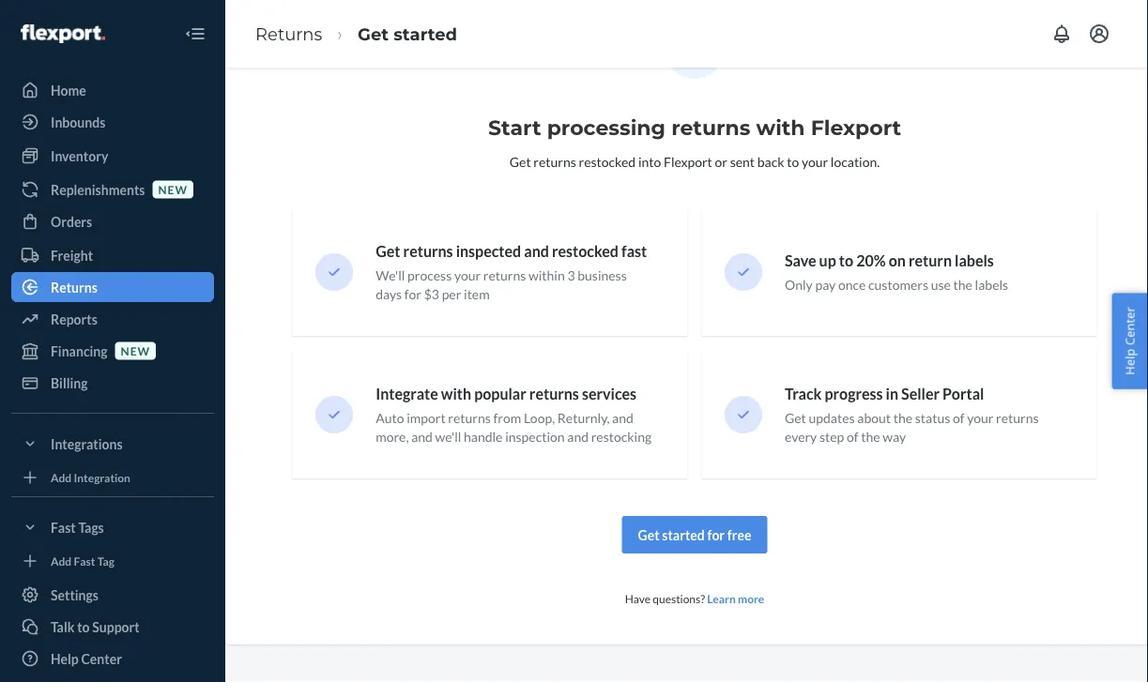 Task type: describe. For each thing, give the bounding box(es) containing it.
in
[[886, 385, 899, 404]]

1 horizontal spatial of
[[953, 410, 965, 426]]

import
[[407, 410, 446, 426]]

pay
[[816, 277, 836, 293]]

free
[[728, 527, 752, 543]]

fast tags button
[[11, 513, 214, 543]]

start
[[488, 115, 542, 140]]

add fast tag
[[51, 555, 115, 568]]

help inside help center button
[[1122, 349, 1139, 376]]

replenishments
[[51, 182, 145, 198]]

$3
[[424, 286, 440, 302]]

new for financing
[[121, 344, 150, 358]]

get for get started
[[358, 23, 389, 44]]

1 vertical spatial fast
[[74, 555, 95, 568]]

within
[[529, 268, 565, 284]]

only
[[785, 277, 813, 293]]

integrate with popular returns services auto import returns from loop, returnly, and more, and we'll handle inspection and restocking
[[376, 385, 652, 445]]

inbounds
[[51, 114, 106, 130]]

and down the returnly,
[[568, 429, 589, 445]]

returns inside "breadcrumbs" navigation
[[256, 23, 323, 44]]

fast tags
[[51, 520, 104, 536]]

restocked inside 'get returns inspected and restocked fast we'll process your returns within 3 business days for $3 per item'
[[552, 242, 619, 261]]

on
[[889, 252, 906, 270]]

add integration link
[[11, 467, 214, 489]]

or
[[715, 154, 728, 170]]

progress
[[825, 385, 884, 404]]

get returns inspected and restocked fast we'll process your returns within 3 business days for $3 per item
[[376, 242, 647, 302]]

open notifications image
[[1051, 23, 1074, 45]]

save
[[785, 252, 817, 270]]

portal
[[943, 385, 985, 404]]

returns up or
[[672, 115, 751, 140]]

3
[[568, 268, 575, 284]]

days
[[376, 286, 402, 302]]

1 horizontal spatial to
[[787, 154, 800, 170]]

flexport for into
[[664, 154, 713, 170]]

open account menu image
[[1089, 23, 1111, 45]]

status
[[916, 410, 951, 426]]

item
[[464, 286, 490, 302]]

returnly,
[[558, 410, 610, 426]]

fast
[[622, 242, 647, 261]]

breadcrumbs navigation
[[240, 6, 473, 61]]

into
[[639, 154, 662, 170]]

from
[[494, 410, 522, 426]]

get returns restocked into flexport or sent back to your location.
[[510, 154, 880, 170]]

processing
[[547, 115, 666, 140]]

business
[[578, 268, 627, 284]]

financing
[[51, 343, 108, 359]]

returns inside track progress in seller portal get updates about the status of your returns every step of the way
[[997, 410, 1039, 426]]

services
[[582, 385, 637, 404]]

0 horizontal spatial of
[[847, 429, 859, 445]]

questions?
[[653, 593, 706, 606]]

to inside save up to 20% on return labels only pay once customers use the labels
[[840, 252, 854, 270]]

0 horizontal spatial help
[[51, 651, 79, 667]]

once
[[839, 277, 866, 293]]

home link
[[11, 75, 214, 105]]

more
[[738, 593, 765, 606]]

0 vertical spatial your
[[802, 154, 829, 170]]

and up "restocking"
[[613, 410, 634, 426]]

tag
[[97, 555, 115, 568]]

back
[[758, 154, 785, 170]]

customers
[[869, 277, 929, 293]]

more,
[[376, 429, 409, 445]]

get for get returns restocked into flexport or sent back to your location.
[[510, 154, 531, 170]]

billing link
[[11, 368, 214, 398]]

1 vertical spatial labels
[[976, 277, 1009, 293]]

0 vertical spatial labels
[[955, 252, 995, 270]]

home
[[51, 82, 86, 98]]

returns down start
[[534, 154, 577, 170]]

loop,
[[524, 410, 555, 426]]

inspection
[[506, 429, 565, 445]]

popular
[[475, 385, 527, 404]]

help center link
[[11, 644, 214, 674]]

start processing returns with flexport
[[488, 115, 902, 140]]

restocking
[[592, 429, 652, 445]]

inspected
[[456, 242, 522, 261]]

every
[[785, 429, 818, 445]]

inventory link
[[11, 141, 214, 171]]

help center inside button
[[1122, 307, 1139, 376]]

0 vertical spatial returns link
[[256, 23, 323, 44]]

flexport logo image
[[21, 24, 105, 43]]

talk to support button
[[11, 612, 214, 643]]

integrations
[[51, 436, 123, 452]]

learn more button
[[708, 592, 765, 608]]

location.
[[831, 154, 880, 170]]

get for get returns inspected and restocked fast we'll process your returns within 3 business days for $3 per item
[[376, 242, 401, 261]]



Task type: locate. For each thing, give the bounding box(es) containing it.
the right the use
[[954, 277, 973, 293]]

1 horizontal spatial your
[[802, 154, 829, 170]]

restocked up 3 at the top
[[552, 242, 619, 261]]

handle
[[464, 429, 503, 445]]

and up within
[[524, 242, 549, 261]]

0 vertical spatial help center
[[1122, 307, 1139, 376]]

2 horizontal spatial your
[[968, 410, 994, 426]]

auto
[[376, 410, 404, 426]]

support
[[92, 620, 140, 636]]

to right up
[[840, 252, 854, 270]]

2 vertical spatial your
[[968, 410, 994, 426]]

1 vertical spatial help center
[[51, 651, 122, 667]]

1 vertical spatial for
[[708, 527, 725, 543]]

2 vertical spatial the
[[862, 429, 881, 445]]

settings
[[51, 588, 99, 604]]

integrations button
[[11, 429, 214, 459]]

1 vertical spatial of
[[847, 429, 859, 445]]

add left the integration
[[51, 471, 72, 485]]

0 vertical spatial with
[[757, 115, 806, 140]]

return
[[909, 252, 953, 270]]

started inside "breadcrumbs" navigation
[[394, 23, 458, 44]]

track progress in seller portal get updates about the status of your returns every step of the way
[[785, 385, 1039, 445]]

with inside the integrate with popular returns services auto import returns from loop, returnly, and more, and we'll handle inspection and restocking
[[441, 385, 472, 404]]

talk
[[51, 620, 75, 636]]

talk to support
[[51, 620, 140, 636]]

flexport up location.
[[811, 115, 902, 140]]

1 horizontal spatial new
[[158, 183, 188, 196]]

of
[[953, 410, 965, 426], [847, 429, 859, 445]]

inbounds link
[[11, 107, 214, 137]]

get inside "breadcrumbs" navigation
[[358, 23, 389, 44]]

and
[[524, 242, 549, 261], [613, 410, 634, 426], [412, 429, 433, 445], [568, 429, 589, 445]]

reports
[[51, 311, 98, 327]]

flexport for with
[[811, 115, 902, 140]]

0 vertical spatial to
[[787, 154, 800, 170]]

0 horizontal spatial to
[[77, 620, 90, 636]]

for inside 'get returns inspected and restocked fast we'll process your returns within 3 business days for $3 per item'
[[405, 286, 422, 302]]

0 vertical spatial add
[[51, 471, 72, 485]]

get
[[358, 23, 389, 44], [510, 154, 531, 170], [376, 242, 401, 261], [785, 410, 807, 426], [638, 527, 660, 543]]

step
[[820, 429, 845, 445]]

0 horizontal spatial for
[[405, 286, 422, 302]]

returns right the close navigation image on the top left of the page
[[256, 23, 323, 44]]

track
[[785, 385, 822, 404]]

add for add integration
[[51, 471, 72, 485]]

0 vertical spatial fast
[[51, 520, 76, 536]]

about
[[858, 410, 892, 426]]

get started link
[[358, 23, 458, 44]]

of right step
[[847, 429, 859, 445]]

returns down inspected
[[484, 268, 526, 284]]

use
[[932, 277, 952, 293]]

returns link up reports link
[[11, 272, 214, 302]]

1 horizontal spatial for
[[708, 527, 725, 543]]

2 add from the top
[[51, 555, 72, 568]]

1 vertical spatial returns link
[[11, 272, 214, 302]]

labels right return
[[955, 252, 995, 270]]

with up back
[[757, 115, 806, 140]]

get inside track progress in seller portal get updates about the status of your returns every step of the way
[[785, 410, 807, 426]]

returns link
[[256, 23, 323, 44], [11, 272, 214, 302]]

1 horizontal spatial returns
[[256, 23, 323, 44]]

1 horizontal spatial returns link
[[256, 23, 323, 44]]

1 vertical spatial your
[[455, 268, 481, 284]]

your left location.
[[802, 154, 829, 170]]

freight link
[[11, 240, 214, 271]]

get started
[[358, 23, 458, 44]]

integration
[[74, 471, 131, 485]]

1 vertical spatial flexport
[[664, 154, 713, 170]]

returns link right the close navigation image on the top left of the page
[[256, 23, 323, 44]]

1 vertical spatial with
[[441, 385, 472, 404]]

add fast tag link
[[11, 550, 214, 573]]

0 horizontal spatial flexport
[[664, 154, 713, 170]]

close navigation image
[[184, 23, 207, 45]]

get for get started for free
[[638, 527, 660, 543]]

1 vertical spatial add
[[51, 555, 72, 568]]

to inside button
[[77, 620, 90, 636]]

the
[[954, 277, 973, 293], [894, 410, 913, 426], [862, 429, 881, 445]]

0 vertical spatial started
[[394, 23, 458, 44]]

we'll
[[435, 429, 462, 445]]

have
[[625, 593, 651, 606]]

and down import
[[412, 429, 433, 445]]

get inside button
[[638, 527, 660, 543]]

0 horizontal spatial with
[[441, 385, 472, 404]]

returns right status
[[997, 410, 1039, 426]]

1 horizontal spatial started
[[663, 527, 705, 543]]

get started for free
[[638, 527, 752, 543]]

save up to 20% on return labels only pay once customers use the labels
[[785, 252, 1009, 293]]

add up settings
[[51, 555, 72, 568]]

1 vertical spatial started
[[663, 527, 705, 543]]

your down portal
[[968, 410, 994, 426]]

your up item
[[455, 268, 481, 284]]

1 vertical spatial returns
[[51, 279, 98, 295]]

new
[[158, 183, 188, 196], [121, 344, 150, 358]]

fast inside dropdown button
[[51, 520, 76, 536]]

we'll
[[376, 268, 405, 284]]

orders link
[[11, 207, 214, 237]]

1 vertical spatial restocked
[[552, 242, 619, 261]]

restocked down processing
[[579, 154, 636, 170]]

to right back
[[787, 154, 800, 170]]

returns up reports
[[51, 279, 98, 295]]

1 vertical spatial help
[[51, 651, 79, 667]]

add
[[51, 471, 72, 485], [51, 555, 72, 568]]

the down the about
[[862, 429, 881, 445]]

1 horizontal spatial help center
[[1122, 307, 1139, 376]]

0 horizontal spatial the
[[862, 429, 881, 445]]

started for get started
[[394, 23, 458, 44]]

new for replenishments
[[158, 183, 188, 196]]

fast left tag
[[74, 555, 95, 568]]

returns up loop,
[[530, 385, 579, 404]]

returns up process
[[404, 242, 453, 261]]

1 horizontal spatial flexport
[[811, 115, 902, 140]]

fast left tags
[[51, 520, 76, 536]]

0 vertical spatial restocked
[[579, 154, 636, 170]]

integrate
[[376, 385, 438, 404]]

0 horizontal spatial returns
[[51, 279, 98, 295]]

get inside 'get returns inspected and restocked fast we'll process your returns within 3 business days for $3 per item'
[[376, 242, 401, 261]]

started inside button
[[663, 527, 705, 543]]

1 vertical spatial center
[[81, 651, 122, 667]]

for inside button
[[708, 527, 725, 543]]

1 vertical spatial the
[[894, 410, 913, 426]]

0 vertical spatial the
[[954, 277, 973, 293]]

returns
[[256, 23, 323, 44], [51, 279, 98, 295]]

your inside track progress in seller portal get updates about the status of your returns every step of the way
[[968, 410, 994, 426]]

0 horizontal spatial center
[[81, 651, 122, 667]]

add for add fast tag
[[51, 555, 72, 568]]

with
[[757, 115, 806, 140], [441, 385, 472, 404]]

inventory
[[51, 148, 108, 164]]

1 vertical spatial new
[[121, 344, 150, 358]]

new down reports link
[[121, 344, 150, 358]]

get started for free button
[[622, 517, 768, 554]]

labels right the use
[[976, 277, 1009, 293]]

flexport left or
[[664, 154, 713, 170]]

started for get started for free
[[663, 527, 705, 543]]

0 vertical spatial help
[[1122, 349, 1139, 376]]

center inside button
[[1122, 307, 1139, 346]]

0 vertical spatial flexport
[[811, 115, 902, 140]]

0 vertical spatial for
[[405, 286, 422, 302]]

process
[[408, 268, 452, 284]]

orders
[[51, 214, 92, 230]]

the inside save up to 20% on return labels only pay once customers use the labels
[[954, 277, 973, 293]]

1 horizontal spatial the
[[894, 410, 913, 426]]

of down portal
[[953, 410, 965, 426]]

help
[[1122, 349, 1139, 376], [51, 651, 79, 667]]

0 vertical spatial returns
[[256, 23, 323, 44]]

0 vertical spatial of
[[953, 410, 965, 426]]

flexport
[[811, 115, 902, 140], [664, 154, 713, 170]]

the up way
[[894, 410, 913, 426]]

restocked
[[579, 154, 636, 170], [552, 242, 619, 261]]

0 horizontal spatial help center
[[51, 651, 122, 667]]

returns up handle
[[448, 410, 491, 426]]

sent
[[731, 154, 755, 170]]

0 vertical spatial new
[[158, 183, 188, 196]]

add integration
[[51, 471, 131, 485]]

started
[[394, 23, 458, 44], [663, 527, 705, 543]]

updates
[[809, 410, 855, 426]]

1 horizontal spatial help
[[1122, 349, 1139, 376]]

2 horizontal spatial the
[[954, 277, 973, 293]]

new up orders link
[[158, 183, 188, 196]]

labels
[[955, 252, 995, 270], [976, 277, 1009, 293]]

1 add from the top
[[51, 471, 72, 485]]

to right talk
[[77, 620, 90, 636]]

0 horizontal spatial new
[[121, 344, 150, 358]]

have questions? learn more
[[625, 593, 765, 606]]

settings link
[[11, 581, 214, 611]]

0 horizontal spatial your
[[455, 268, 481, 284]]

2 vertical spatial to
[[77, 620, 90, 636]]

1 horizontal spatial center
[[1122, 307, 1139, 346]]

reports link
[[11, 304, 214, 334]]

for left free
[[708, 527, 725, 543]]

your inside 'get returns inspected and restocked fast we'll process your returns within 3 business days for $3 per item'
[[455, 268, 481, 284]]

1 vertical spatial to
[[840, 252, 854, 270]]

per
[[442, 286, 462, 302]]

up
[[820, 252, 837, 270]]

2 horizontal spatial to
[[840, 252, 854, 270]]

seller
[[902, 385, 940, 404]]

20%
[[857, 252, 886, 270]]

help center button
[[1113, 293, 1149, 390]]

way
[[883, 429, 907, 445]]

1 horizontal spatial with
[[757, 115, 806, 140]]

and inside 'get returns inspected and restocked fast we'll process your returns within 3 business days for $3 per item'
[[524, 242, 549, 261]]

with up import
[[441, 385, 472, 404]]

your
[[802, 154, 829, 170], [455, 268, 481, 284], [968, 410, 994, 426]]

0 vertical spatial center
[[1122, 307, 1139, 346]]

0 horizontal spatial returns link
[[11, 272, 214, 302]]

help center
[[1122, 307, 1139, 376], [51, 651, 122, 667]]

tags
[[78, 520, 104, 536]]

freight
[[51, 248, 93, 264]]

for left the $3 at the left of page
[[405, 286, 422, 302]]

billing
[[51, 375, 88, 391]]

0 horizontal spatial started
[[394, 23, 458, 44]]



Task type: vqa. For each thing, say whether or not it's contained in the screenshot.
within
yes



